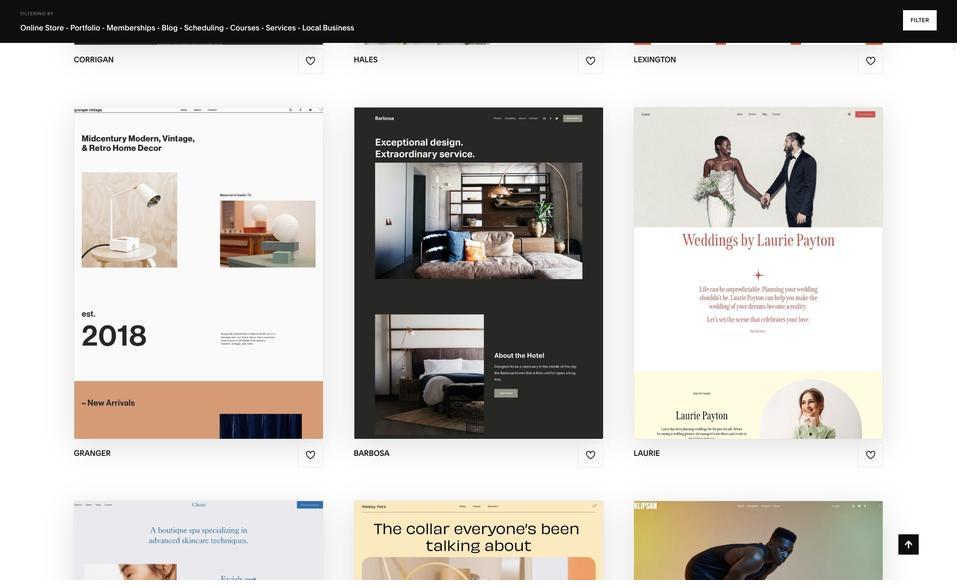 Task type: describe. For each thing, give the bounding box(es) containing it.
start for start with laurie
[[710, 255, 738, 266]]

start with barbosa
[[424, 255, 524, 266]]

hales
[[354, 55, 378, 64]]

services
[[266, 23, 296, 32]]

lexington
[[634, 55, 676, 64]]

preview granger
[[155, 273, 243, 284]]

preview granger link
[[155, 266, 243, 291]]

3 - from the left
[[157, 23, 160, 32]]

corrigan
[[74, 55, 114, 64]]

start with barbosa button
[[424, 248, 534, 273]]

filtering by
[[20, 11, 54, 16]]

courses
[[230, 23, 260, 32]]

hales image
[[354, 0, 603, 45]]

preview barbosa
[[435, 273, 522, 284]]

filter button
[[904, 10, 937, 30]]

add lexington to your favorites list image
[[866, 56, 876, 66]]

lexington image
[[635, 0, 883, 45]]

business
[[323, 23, 354, 32]]

blog
[[162, 23, 178, 32]]

start with laurie button
[[710, 248, 808, 273]]

2 - from the left
[[102, 23, 105, 32]]

6 - from the left
[[261, 23, 264, 32]]

start with laurie
[[710, 255, 798, 266]]

local
[[302, 23, 321, 32]]

1 vertical spatial laurie
[[764, 273, 796, 284]]

add corrigan to your favorites list image
[[306, 56, 316, 66]]

clune image
[[74, 501, 323, 580]]

start for start with barbosa
[[424, 255, 452, 266]]

7 - from the left
[[298, 23, 301, 32]]

add laurie to your favorites list image
[[866, 450, 876, 460]]

preview for preview barbosa
[[435, 273, 476, 284]]

preview laurie
[[721, 273, 796, 284]]

klipsan image
[[635, 501, 883, 580]]

scheduling
[[184, 23, 224, 32]]

add barbosa to your favorites list image
[[586, 450, 596, 460]]

preview for preview laurie
[[721, 273, 762, 284]]

back to top image
[[904, 540, 914, 550]]

2 vertical spatial barbosa
[[354, 449, 390, 458]]

filtering
[[20, 11, 46, 16]]

add granger to your favorites list image
[[306, 450, 316, 460]]

laurie inside button
[[766, 255, 798, 266]]

with for barbosa
[[454, 255, 477, 266]]

add hales to your favorites list image
[[586, 56, 596, 66]]

start with granger
[[143, 255, 244, 266]]

barbosa image
[[354, 107, 603, 439]]

barbosa inside button
[[480, 255, 524, 266]]



Task type: locate. For each thing, give the bounding box(es) containing it.
preview
[[155, 273, 195, 284], [435, 273, 476, 284], [721, 273, 762, 284]]

memberships
[[107, 23, 155, 32]]

with up preview granger
[[173, 255, 197, 266]]

start up preview granger
[[143, 255, 171, 266]]

3 with from the left
[[740, 255, 763, 266]]

- right "store"
[[66, 23, 69, 32]]

preview inside preview laurie link
[[721, 273, 762, 284]]

barbosa
[[480, 255, 524, 266], [478, 273, 522, 284], [354, 449, 390, 458]]

1 horizontal spatial preview
[[435, 273, 476, 284]]

online store - portfolio - memberships - blog - scheduling - courses - services - local business
[[20, 23, 354, 32]]

preview for preview granger
[[155, 273, 195, 284]]

with
[[173, 255, 197, 266], [454, 255, 477, 266], [740, 255, 763, 266]]

2 horizontal spatial with
[[740, 255, 763, 266]]

granger inside button
[[199, 255, 244, 266]]

preview down start with laurie
[[721, 273, 762, 284]]

4 - from the left
[[180, 23, 182, 32]]

1 - from the left
[[66, 23, 69, 32]]

1 vertical spatial granger
[[197, 273, 243, 284]]

- left blog
[[157, 23, 160, 32]]

preview down "start with barbosa"
[[435, 273, 476, 284]]

start up preview barbosa
[[424, 255, 452, 266]]

start with granger button
[[143, 248, 254, 273]]

granger
[[199, 255, 244, 266], [197, 273, 243, 284], [74, 449, 111, 458]]

- right portfolio
[[102, 23, 105, 32]]

0 horizontal spatial start
[[143, 255, 171, 266]]

-
[[66, 23, 69, 32], [102, 23, 105, 32], [157, 23, 160, 32], [180, 23, 182, 32], [226, 23, 229, 32], [261, 23, 264, 32], [298, 23, 301, 32]]

0 horizontal spatial with
[[173, 255, 197, 266]]

store
[[45, 23, 64, 32]]

filter
[[911, 17, 930, 24]]

5 - from the left
[[226, 23, 229, 32]]

2 vertical spatial granger
[[74, 449, 111, 458]]

1 horizontal spatial start
[[424, 255, 452, 266]]

start
[[143, 255, 171, 266], [424, 255, 452, 266], [710, 255, 738, 266]]

1 horizontal spatial with
[[454, 255, 477, 266]]

1 vertical spatial barbosa
[[478, 273, 522, 284]]

- left local on the top of the page
[[298, 23, 301, 32]]

2 with from the left
[[454, 255, 477, 266]]

corrigan image
[[74, 0, 323, 45]]

preview laurie link
[[721, 266, 796, 291]]

start up preview laurie
[[710, 255, 738, 266]]

portfolio
[[70, 23, 100, 32]]

start inside start with granger button
[[143, 255, 171, 266]]

2 horizontal spatial preview
[[721, 273, 762, 284]]

2 vertical spatial laurie
[[634, 449, 660, 458]]

preview barbosa link
[[435, 266, 522, 291]]

- right blog
[[180, 23, 182, 32]]

online
[[20, 23, 43, 32]]

2 start from the left
[[424, 255, 452, 266]]

with up preview barbosa
[[454, 255, 477, 266]]

start inside start with laurie button
[[710, 255, 738, 266]]

preview inside preview barbosa link
[[435, 273, 476, 284]]

start for start with granger
[[143, 255, 171, 266]]

wesley image
[[354, 501, 603, 580]]

0 vertical spatial granger
[[199, 255, 244, 266]]

2 preview from the left
[[435, 273, 476, 284]]

1 preview from the left
[[155, 273, 195, 284]]

1 start from the left
[[143, 255, 171, 266]]

0 horizontal spatial preview
[[155, 273, 195, 284]]

0 vertical spatial laurie
[[766, 255, 798, 266]]

- right the courses
[[261, 23, 264, 32]]

3 preview from the left
[[721, 273, 762, 284]]

0 vertical spatial barbosa
[[480, 255, 524, 266]]

with for laurie
[[740, 255, 763, 266]]

start inside start with barbosa button
[[424, 255, 452, 266]]

laurie
[[766, 255, 798, 266], [764, 273, 796, 284], [634, 449, 660, 458]]

2 horizontal spatial start
[[710, 255, 738, 266]]

with up preview laurie
[[740, 255, 763, 266]]

3 start from the left
[[710, 255, 738, 266]]

laurie image
[[635, 107, 883, 439]]

with for granger
[[173, 255, 197, 266]]

1 with from the left
[[173, 255, 197, 266]]

granger image
[[74, 107, 323, 439]]

preview down start with granger
[[155, 273, 195, 284]]

- left the courses
[[226, 23, 229, 32]]

by
[[47, 11, 54, 16]]



Task type: vqa. For each thing, say whether or not it's contained in the screenshot.
Offer Terms link
no



